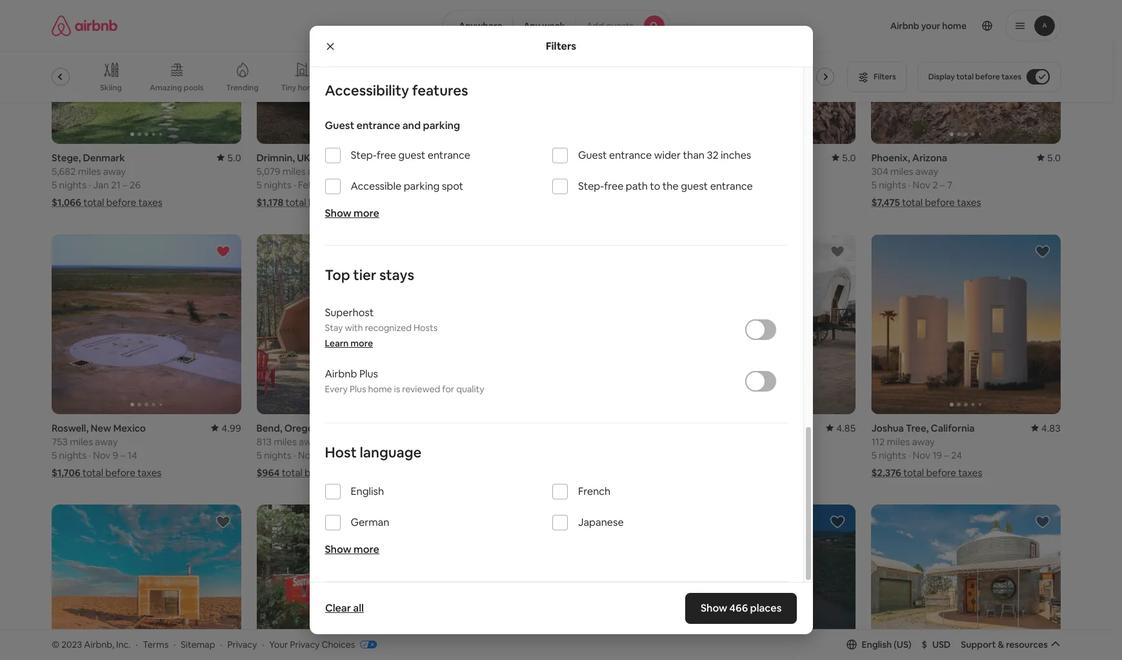 Task type: describe. For each thing, give the bounding box(es) containing it.
nights inside roswell, new mexico 753 miles away 5 nights · nov 9 – 14 $1,706 total before taxes
[[59, 449, 87, 461]]

week
[[542, 20, 565, 32]]

5.0 for phoenix, arizona 304 miles away 5 nights · nov 2 – 7 $7,475 total before taxes
[[1048, 152, 1061, 164]]

sandy valley, nevada
[[667, 422, 762, 434]]

$ usd
[[922, 639, 951, 651]]

features
[[412, 82, 468, 100]]

home
[[368, 384, 392, 395]]

5 inside stege, denmark 5,682 miles away 5 nights · jan 21 – 26 $1,066 total before taxes
[[52, 179, 57, 191]]

16
[[318, 449, 327, 461]]

– inside bend, oregon 813 miles away 5 nights · nov 16 – 21 $964 total before taxes
[[330, 449, 334, 461]]

city,
[[492, 422, 512, 434]]

guest for guest entrance wider than 32 inches
[[578, 149, 607, 162]]

$964
[[257, 467, 280, 479]]

nights down than
[[674, 179, 702, 191]]

stays
[[380, 266, 414, 284]]

guest entrance wider than 32 inches
[[578, 149, 752, 162]]

4.94 out of 5 average rating image
[[416, 152, 446, 164]]

– inside stege, denmark 5,682 miles away 5 nights · jan 21 – 26 $1,066 total before taxes
[[123, 179, 127, 191]]

4.97 out of 5 average rating image
[[621, 422, 651, 434]]

$2,376
[[872, 467, 902, 479]]

stay
[[325, 322, 343, 334]]

english (us)
[[862, 639, 912, 651]]

28
[[337, 179, 348, 191]]

753
[[52, 436, 68, 448]]

away inside joshua tree, california 112 miles away 5 nights · nov 19 – 24 $2,376 total before taxes
[[912, 436, 935, 448]]

show for show map 'button'
[[527, 582, 550, 594]]

©
[[52, 639, 59, 650]]

wider
[[654, 149, 681, 162]]

spot
[[442, 180, 464, 193]]

all
[[353, 602, 364, 615]]

privacy inside "link"
[[290, 639, 320, 650]]

remove from wishlist: roswell, new mexico image
[[215, 244, 231, 259]]

taxes inside drimnin, uk 5,079 miles away 5 nights · feb 23 – 28 $1,178 total before taxes
[[341, 196, 365, 208]]

step- for step-free path to the guest entrance
[[578, 180, 604, 193]]

drimnin, uk 5,079 miles away 5 nights · feb 23 – 28 $1,178 total before taxes
[[257, 152, 365, 208]]

places
[[751, 602, 782, 615]]

nov inside "phoenix, arizona 304 miles away 5 nights · nov 2 – 7 $7,475 total before taxes"
[[913, 179, 931, 191]]

$7,475
[[872, 196, 900, 208]]

1 vertical spatial plus
[[350, 384, 366, 395]]

sitemap
[[181, 639, 215, 650]]

show more button for accessibility
[[325, 207, 379, 220]]

taxes inside bend, oregon 813 miles away 5 nights · nov 16 – 21 $964 total before taxes
[[337, 467, 361, 479]]

5 nights total before taxes
[[462, 179, 570, 208]]

show left 466
[[701, 602, 728, 615]]

roswell,
[[52, 422, 89, 434]]

display total before taxes
[[929, 72, 1022, 82]]

to
[[650, 180, 661, 193]]

phoenix, arizona 304 miles away 5 nights · nov 2 – 7 $7,475 total before taxes
[[872, 152, 981, 208]]

free for path
[[604, 180, 624, 193]]

add guests
[[587, 20, 634, 32]]

airbnb
[[325, 367, 357, 381]]

miles for phoenix,
[[891, 165, 914, 177]]

· left 15
[[704, 179, 706, 191]]

any week button
[[513, 10, 576, 41]]

denmark
[[83, 152, 125, 164]]

ponta delgada, portugal
[[462, 152, 572, 164]]

superhost stay with recognized hosts learn more
[[325, 306, 438, 349]]

4.93 out of 5 average rating image
[[621, 152, 651, 164]]

5 right to
[[667, 179, 672, 191]]

airbnb,
[[84, 639, 114, 650]]

california for joshua tree, california 112 miles away 5 nights · nov 19 – 24 $2,376 total before taxes
[[931, 422, 975, 434]]

any
[[524, 20, 540, 32]]

5 nights · nov 15 – 20
[[667, 179, 758, 191]]

· inside bend, oregon 813 miles away 5 nights · nov 16 – 21 $964 total before taxes
[[294, 449, 296, 461]]

superhost
[[325, 306, 374, 320]]

nights inside stege, denmark 5,682 miles away 5 nights · jan 21 – 26 $1,066 total before taxes
[[59, 179, 87, 191]]

23
[[317, 179, 328, 191]]

stege,
[[52, 152, 81, 164]]

amazing pools
[[150, 83, 204, 93]]

$1,706
[[52, 467, 80, 479]]

1 vertical spatial parking
[[404, 180, 440, 193]]

4.95
[[427, 422, 446, 434]]

support & resources button
[[961, 639, 1061, 651]]

entrance up path
[[609, 149, 652, 162]]

step-free path to the guest entrance
[[578, 180, 753, 193]]

14
[[127, 449, 137, 461]]

top
[[325, 266, 350, 284]]

step- for step-free guest entrance
[[351, 149, 377, 162]]

5 inside "phoenix, arizona 304 miles away 5 nights · nov 2 – 7 $7,475 total before taxes"
[[872, 179, 877, 191]]

4.97
[[632, 422, 651, 434]]

before inside bend, oregon 813 miles away 5 nights · nov 16 – 21 $964 total before taxes
[[305, 467, 335, 479]]

before inside "phoenix, arizona 304 miles away 5 nights · nov 2 – 7 $7,475 total before taxes"
[[925, 196, 955, 208]]

2023
[[61, 639, 82, 650]]

reviewed
[[402, 384, 440, 395]]

before inside button
[[976, 72, 1000, 82]]

resources
[[1007, 639, 1048, 651]]

jan
[[93, 179, 109, 191]]

2
[[933, 179, 938, 191]]

5,682
[[52, 165, 76, 177]]

total inside "phoenix, arizona 304 miles away 5 nights · nov 2 – 7 $7,475 total before taxes"
[[902, 196, 923, 208]]

2 5.0 from the left
[[842, 152, 856, 164]]

4.85 out of 5 average rating image
[[826, 422, 856, 434]]

clear all
[[325, 602, 364, 615]]

entrance left and on the top left of page
[[357, 119, 400, 132]]

before inside roswell, new mexico 753 miles away 5 nights · nov 9 – 14 $1,706 total before taxes
[[105, 467, 135, 479]]

– inside drimnin, uk 5,079 miles away 5 nights · feb 23 – 28 $1,178 total before taxes
[[330, 179, 335, 191]]

taxes inside joshua tree, california 112 miles away 5 nights · nov 19 – 24 $2,376 total before taxes
[[959, 467, 983, 479]]

5 inside roswell, new mexico 753 miles away 5 nights · nov 9 – 14 $1,706 total before taxes
[[52, 449, 57, 461]]

112
[[872, 436, 885, 448]]

4.99
[[222, 422, 241, 434]]

nights inside joshua tree, california 112 miles away 5 nights · nov 19 – 24 $2,376 total before taxes
[[879, 449, 907, 461]]

portugal
[[533, 152, 572, 164]]

· inside roswell, new mexico 753 miles away 5 nights · nov 9 – 14 $1,706 total before taxes
[[89, 449, 91, 461]]

24
[[952, 449, 963, 461]]

1 privacy from the left
[[227, 639, 257, 650]]

nights inside 5 nights total before taxes
[[469, 179, 497, 191]]

– inside roswell, new mexico 753 miles away 5 nights · nov 9 – 14 $1,706 total before taxes
[[121, 449, 125, 461]]

5.0 out of 5 average rating image for nov 15 – 20
[[832, 152, 856, 164]]

nov inside roswell, new mexico 753 miles away 5 nights · nov 9 – 14 $1,706 total before taxes
[[93, 449, 111, 461]]

tier
[[353, 266, 377, 284]]

more inside superhost stay with recognized hosts learn more
[[351, 338, 373, 349]]

quality
[[457, 384, 485, 395]]

0 vertical spatial parking
[[423, 119, 460, 132]]

accessible
[[351, 180, 402, 193]]

english for english (us)
[[862, 639, 892, 651]]

profile element
[[686, 0, 1061, 52]]

map
[[552, 582, 571, 594]]

5.0 for stege, denmark 5,682 miles away 5 nights · jan 21 – 26 $1,066 total before taxes
[[227, 152, 241, 164]]

english for english
[[351, 485, 384, 499]]

joshua for joshua tree, california
[[667, 152, 699, 164]]

5.0 out of 5 average rating image
[[1037, 152, 1061, 164]]

5,079
[[257, 165, 280, 177]]

language
[[360, 444, 422, 462]]

nov left 15
[[708, 179, 726, 191]]

1 vertical spatial guest
[[681, 180, 708, 193]]

miles for stege,
[[78, 165, 101, 177]]

top tier stays
[[325, 266, 414, 284]]

add to wishlist: page, arizona image
[[215, 514, 231, 530]]

– right 15
[[739, 179, 744, 191]]

taxes inside stege, denmark 5,682 miles away 5 nights · jan 21 – 26 $1,066 total before taxes
[[138, 196, 162, 208]]

for
[[442, 384, 455, 395]]

filters
[[546, 39, 577, 53]]

camping
[[464, 83, 498, 93]]

usd
[[933, 639, 951, 651]]

32
[[707, 149, 719, 162]]

nights inside drimnin, uk 5,079 miles away 5 nights · feb 23 – 28 $1,178 total before taxes
[[264, 179, 292, 191]]

total inside joshua tree, california 112 miles away 5 nights · nov 19 – 24 $2,376 total before taxes
[[904, 467, 925, 479]]

9
[[113, 449, 118, 461]]

tiny
[[281, 83, 296, 93]]

step-free guest entrance
[[351, 149, 470, 162]]

than
[[683, 149, 705, 162]]

tree, for joshua tree, california 112 miles away 5 nights · nov 19 – 24 $2,376 total before taxes
[[906, 422, 929, 434]]

every
[[325, 384, 348, 395]]

drimnin,
[[257, 152, 295, 164]]

guest for guest entrance and parking
[[325, 119, 355, 132]]

5 inside drimnin, uk 5,079 miles away 5 nights · feb 23 – 28 $1,178 total before taxes
[[257, 179, 262, 191]]



Task type: locate. For each thing, give the bounding box(es) containing it.
0 vertical spatial guest
[[399, 149, 426, 162]]

before
[[976, 72, 1000, 82], [106, 196, 136, 208], [309, 196, 339, 208], [514, 196, 544, 208], [925, 196, 955, 208], [105, 467, 135, 479], [305, 467, 335, 479], [927, 467, 957, 479]]

1 vertical spatial tree,
[[906, 422, 929, 434]]

0 vertical spatial california
[[726, 152, 770, 164]]

– right 9
[[121, 449, 125, 461]]

2 show more button from the top
[[325, 543, 379, 557]]

miles inside "phoenix, arizona 304 miles away 5 nights · nov 2 – 7 $7,475 total before taxes"
[[891, 165, 914, 177]]

miles right '112'
[[887, 436, 910, 448]]

show more down 28
[[325, 207, 379, 220]]

0 horizontal spatial 5.0 out of 5 average rating image
[[217, 152, 241, 164]]

show 466 places link
[[686, 593, 798, 624]]

0 vertical spatial more
[[354, 207, 379, 220]]

miles inside stege, denmark 5,682 miles away 5 nights · jan 21 – 26 $1,066 total before taxes
[[78, 165, 101, 177]]

1 vertical spatial show more button
[[325, 543, 379, 557]]

4.95 out of 5 average rating image
[[416, 422, 446, 434]]

more down german
[[354, 543, 379, 557]]

english inside filters dialog
[[351, 485, 384, 499]]

1 vertical spatial california
[[931, 422, 975, 434]]

· right terms
[[174, 639, 176, 650]]

plus up home
[[360, 367, 378, 381]]

away inside drimnin, uk 5,079 miles away 5 nights · feb 23 – 28 $1,178 total before taxes
[[308, 165, 331, 177]]

nights down 5,682
[[59, 179, 87, 191]]

0 vertical spatial plus
[[360, 367, 378, 381]]

total right $1,706 at the left of page
[[83, 467, 103, 479]]

3 5.0 from the left
[[1048, 152, 1061, 164]]

step- left path
[[578, 180, 604, 193]]

show inside 'button'
[[527, 582, 550, 594]]

treehouses
[[343, 83, 385, 93]]

guest
[[399, 149, 426, 162], [681, 180, 708, 193]]

2 5.0 out of 5 average rating image from the left
[[832, 152, 856, 164]]

before down 19
[[927, 467, 957, 479]]

choices
[[322, 639, 355, 650]]

0 horizontal spatial english
[[351, 485, 384, 499]]

miles inside roswell, new mexico 753 miles away 5 nights · nov 9 – 14 $1,706 total before taxes
[[70, 436, 93, 448]]

california up 24
[[931, 422, 975, 434]]

inches
[[721, 149, 752, 162]]

pools
[[184, 83, 204, 93]]

arizona
[[913, 152, 948, 164]]

away for 5,079 miles away
[[308, 165, 331, 177]]

away for 5,682 miles away
[[103, 165, 126, 177]]

total
[[957, 72, 974, 82], [83, 196, 104, 208], [286, 196, 306, 208], [491, 196, 512, 208], [902, 196, 923, 208], [83, 467, 103, 479], [282, 467, 303, 479], [904, 467, 925, 479]]

· left jan
[[89, 179, 91, 191]]

– left 7
[[940, 179, 945, 191]]

joshua left "32"
[[667, 152, 699, 164]]

1 vertical spatial step-
[[578, 180, 604, 193]]

away up 23
[[308, 165, 331, 177]]

add to wishlist: bend, oregon image
[[420, 244, 436, 259]]

recognized
[[365, 322, 412, 334]]

add
[[587, 20, 604, 32]]

1 vertical spatial 21
[[337, 449, 346, 461]]

plus right every
[[350, 384, 366, 395]]

1 vertical spatial joshua
[[872, 422, 904, 434]]

0 horizontal spatial step-
[[351, 149, 377, 162]]

show for show more button for host
[[325, 543, 352, 557]]

new
[[91, 422, 111, 434]]

the
[[663, 180, 679, 193]]

taxes inside 5 nights total before taxes
[[546, 196, 570, 208]]

airbnb plus every plus home is reviewed for quality
[[325, 367, 485, 395]]

total right $964
[[282, 467, 303, 479]]

0 vertical spatial english
[[351, 485, 384, 499]]

5.0 out of 5 average rating image
[[217, 152, 241, 164], [832, 152, 856, 164]]

total inside stege, denmark 5,682 miles away 5 nights · jan 21 – 26 $1,066 total before taxes
[[83, 196, 104, 208]]

clear
[[325, 602, 351, 615]]

4.99 out of 5 average rating image
[[211, 422, 241, 434]]

0 vertical spatial show more
[[325, 207, 379, 220]]

1 show more from the top
[[325, 207, 379, 220]]

tree, for joshua tree, california
[[701, 152, 724, 164]]

0 horizontal spatial california
[[726, 152, 770, 164]]

before down 26 in the left top of the page
[[106, 196, 136, 208]]

more
[[354, 207, 379, 220], [351, 338, 373, 349], [354, 543, 379, 557]]

2 privacy from the left
[[290, 639, 320, 650]]

more down with
[[351, 338, 373, 349]]

0 vertical spatial guest
[[325, 119, 355, 132]]

4.94
[[427, 152, 446, 164]]

california up 20 at the top
[[726, 152, 770, 164]]

1 vertical spatial more
[[351, 338, 373, 349]]

· left 19
[[909, 449, 911, 461]]

nights
[[59, 179, 87, 191], [264, 179, 292, 191], [674, 179, 702, 191], [469, 179, 497, 191], [879, 179, 907, 191], [59, 449, 87, 461], [264, 449, 292, 461], [879, 449, 907, 461]]

1 horizontal spatial step-
[[578, 180, 604, 193]]

0 horizontal spatial guest
[[325, 119, 355, 132]]

away for 304 miles away
[[916, 165, 939, 177]]

5.0 out of 5 average rating image for jan 21 – 26
[[217, 152, 241, 164]]

group
[[36, 52, 840, 102], [52, 234, 241, 414], [257, 234, 446, 414], [462, 234, 651, 414], [667, 234, 856, 414], [872, 234, 1061, 414], [52, 505, 241, 660], [257, 505, 446, 660], [462, 505, 651, 660], [667, 505, 856, 660], [872, 505, 1061, 660]]

show more button for host
[[325, 543, 379, 557]]

add to wishlist: delta, colorado image
[[1035, 514, 1051, 530]]

uk
[[297, 152, 311, 164]]

away inside roswell, new mexico 753 miles away 5 nights · nov 9 – 14 $1,706 total before taxes
[[95, 436, 118, 448]]

1 horizontal spatial privacy
[[290, 639, 320, 650]]

1 vertical spatial english
[[862, 639, 892, 651]]

amazing
[[150, 83, 182, 93]]

5 down 5,682
[[52, 179, 57, 191]]

nov inside joshua tree, california 112 miles away 5 nights · nov 19 – 24 $2,376 total before taxes
[[913, 449, 931, 461]]

total down jan
[[83, 196, 104, 208]]

privacy left your
[[227, 639, 257, 650]]

accessibility features
[[325, 82, 468, 100]]

phoenix,
[[872, 152, 911, 164]]

tree, inside joshua tree, california 112 miles away 5 nights · nov 19 – 24 $2,376 total before taxes
[[906, 422, 929, 434]]

delgada,
[[490, 152, 531, 164]]

mansions
[[37, 83, 71, 93]]

total down delgada,
[[491, 196, 512, 208]]

total right $2,376
[[904, 467, 925, 479]]

any week
[[524, 20, 565, 32]]

away down oregon
[[299, 436, 322, 448]]

5 down 'ponta'
[[462, 179, 467, 191]]

– right 19
[[945, 449, 949, 461]]

2 show more from the top
[[325, 543, 379, 557]]

5 down 5,079
[[257, 179, 262, 191]]

show left map
[[527, 582, 550, 594]]

15
[[728, 179, 737, 191]]

0 horizontal spatial 21
[[111, 179, 121, 191]]

nights inside bend, oregon 813 miles away 5 nights · nov 16 – 21 $964 total before taxes
[[264, 449, 292, 461]]

1 horizontal spatial california
[[931, 422, 975, 434]]

total right display
[[957, 72, 974, 82]]

miles inside joshua tree, california 112 miles away 5 nights · nov 19 – 24 $2,376 total before taxes
[[887, 436, 910, 448]]

nights inside "phoenix, arizona 304 miles away 5 nights · nov 2 – 7 $7,475 total before taxes"
[[879, 179, 907, 191]]

miles up jan
[[78, 165, 101, 177]]

· left privacy link
[[220, 639, 222, 650]]

trending
[[226, 83, 259, 93]]

english up german
[[351, 485, 384, 499]]

miles down uk in the top left of the page
[[283, 165, 306, 177]]

1 vertical spatial show more
[[325, 543, 379, 557]]

support & resources
[[961, 639, 1048, 651]]

before inside 5 nights total before taxes
[[514, 196, 544, 208]]

– inside joshua tree, california 112 miles away 5 nights · nov 19 – 24 $2,376 total before taxes
[[945, 449, 949, 461]]

0 vertical spatial joshua
[[667, 152, 699, 164]]

nights down 'ponta'
[[469, 179, 497, 191]]

nov left 16
[[298, 449, 316, 461]]

before inside stege, denmark 5,682 miles away 5 nights · jan 21 – 26 $1,066 total before taxes
[[106, 196, 136, 208]]

2 vertical spatial more
[[354, 543, 379, 557]]

taxes inside roswell, new mexico 753 miles away 5 nights · nov 9 – 14 $1,706 total before taxes
[[138, 467, 162, 479]]

bend,
[[257, 422, 283, 434]]

show map button
[[514, 572, 599, 603]]

valley,
[[697, 422, 726, 434]]

sitemap link
[[181, 639, 215, 650]]

guest down accessibility
[[325, 119, 355, 132]]

0 vertical spatial step-
[[351, 149, 377, 162]]

away inside bend, oregon 813 miles away 5 nights · nov 16 – 21 $964 total before taxes
[[299, 436, 322, 448]]

joshua inside joshua tree, california 112 miles away 5 nights · nov 19 – 24 $2,376 total before taxes
[[872, 422, 904, 434]]

0 horizontal spatial privacy
[[227, 639, 257, 650]]

· inside drimnin, uk 5,079 miles away 5 nights · feb 23 – 28 $1,178 total before taxes
[[294, 179, 296, 191]]

–
[[123, 179, 127, 191], [330, 179, 335, 191], [739, 179, 744, 191], [940, 179, 945, 191], [121, 449, 125, 461], [330, 449, 334, 461], [945, 449, 949, 461]]

free down the guest entrance and parking
[[377, 149, 396, 162]]

taxes inside button
[[1002, 72, 1022, 82]]

taxes inside "phoenix, arizona 304 miles away 5 nights · nov 2 – 7 $7,475 total before taxes"
[[957, 196, 981, 208]]

· left feb
[[294, 179, 296, 191]]

away inside stege, denmark 5,682 miles away 5 nights · jan 21 – 26 $1,066 total before taxes
[[103, 165, 126, 177]]

nov left 2
[[913, 179, 931, 191]]

away up 19
[[912, 436, 935, 448]]

7
[[947, 179, 953, 191]]

4.83 out of 5 average rating image
[[1031, 422, 1061, 434]]

bend, oregon 813 miles away 5 nights · nov 16 – 21 $964 total before taxes
[[257, 422, 361, 479]]

joshua for joshua tree, california 112 miles away 5 nights · nov 19 – 24 $2,376 total before taxes
[[872, 422, 904, 434]]

entrance
[[357, 119, 400, 132], [428, 149, 470, 162], [609, 149, 652, 162], [711, 180, 753, 193]]

· left 2
[[909, 179, 911, 191]]

joshua tree, california 112 miles away 5 nights · nov 19 – 24 $2,376 total before taxes
[[872, 422, 983, 479]]

show down german
[[325, 543, 352, 557]]

more for accessibility
[[354, 207, 379, 220]]

parking down 4.94 out of 5 average rating image
[[404, 180, 440, 193]]

5
[[52, 179, 57, 191], [257, 179, 262, 191], [667, 179, 672, 191], [462, 179, 467, 191], [872, 179, 877, 191], [52, 449, 57, 461], [257, 449, 262, 461], [872, 449, 877, 461]]

5 inside joshua tree, california 112 miles away 5 nights · nov 19 – 24 $2,376 total before taxes
[[872, 449, 877, 461]]

guest right portugal
[[578, 149, 607, 162]]

1 horizontal spatial english
[[862, 639, 892, 651]]

inc.
[[116, 639, 131, 650]]

1 horizontal spatial free
[[604, 180, 624, 193]]

filters dialog
[[310, 0, 813, 635]]

0 vertical spatial tree,
[[701, 152, 724, 164]]

5.0 out of 5 average rating image left drimnin,
[[217, 152, 241, 164]]

© 2023 airbnb, inc. ·
[[52, 639, 138, 650]]

cedar city, utah
[[462, 422, 536, 434]]

joshua
[[667, 152, 699, 164], [872, 422, 904, 434]]

free for guest
[[377, 149, 396, 162]]

· inside joshua tree, california 112 miles away 5 nights · nov 19 – 24 $2,376 total before taxes
[[909, 449, 911, 461]]

21 right jan
[[111, 179, 121, 191]]

1 horizontal spatial 5.0 out of 5 average rating image
[[832, 152, 856, 164]]

miles for drimnin,
[[283, 165, 306, 177]]

· inside stege, denmark 5,682 miles away 5 nights · jan 21 – 26 $1,066 total before taxes
[[89, 179, 91, 191]]

1 show more button from the top
[[325, 207, 379, 220]]

0 horizontal spatial guest
[[399, 149, 426, 162]]

0 horizontal spatial joshua
[[667, 152, 699, 164]]

5 inside 5 nights total before taxes
[[462, 179, 467, 191]]

$
[[922, 639, 928, 651]]

(us)
[[894, 639, 912, 651]]

5 down "813"
[[257, 449, 262, 461]]

away down arizona
[[916, 165, 939, 177]]

entrance down inches
[[711, 180, 753, 193]]

5 down "304"
[[872, 179, 877, 191]]

· left your
[[262, 639, 264, 650]]

show 466 places
[[701, 602, 782, 615]]

host
[[325, 444, 357, 462]]

1 horizontal spatial guest
[[578, 149, 607, 162]]

miles inside drimnin, uk 5,079 miles away 5 nights · feb 23 – 28 $1,178 total before taxes
[[283, 165, 306, 177]]

nights down "304"
[[879, 179, 907, 191]]

miles inside bend, oregon 813 miles away 5 nights · nov 16 – 21 $964 total before taxes
[[274, 436, 297, 448]]

21 inside stege, denmark 5,682 miles away 5 nights · jan 21 – 26 $1,066 total before taxes
[[111, 179, 121, 191]]

0 vertical spatial free
[[377, 149, 396, 162]]

0 vertical spatial 21
[[111, 179, 121, 191]]

terms · sitemap · privacy ·
[[143, 639, 264, 650]]

show more down german
[[325, 543, 379, 557]]

your privacy choices link
[[269, 639, 377, 651]]

homes
[[298, 83, 323, 93]]

0 horizontal spatial tree,
[[701, 152, 724, 164]]

21 inside bend, oregon 813 miles away 5 nights · nov 16 – 21 $964 total before taxes
[[337, 449, 346, 461]]

add to wishlist: joshua tree, california image
[[830, 514, 846, 530]]

nights down 5,079
[[264, 179, 292, 191]]

before inside joshua tree, california 112 miles away 5 nights · nov 19 – 24 $2,376 total before taxes
[[927, 467, 957, 479]]

813
[[257, 436, 272, 448]]

away down denmark
[[103, 165, 126, 177]]

roswell, new mexico 753 miles away 5 nights · nov 9 – 14 $1,706 total before taxes
[[52, 422, 162, 479]]

0 horizontal spatial 5.0
[[227, 152, 241, 164]]

parking right and on the top left of page
[[423, 119, 460, 132]]

oregon
[[285, 422, 319, 434]]

1 vertical spatial free
[[604, 180, 624, 193]]

before down ponta delgada, portugal at the top
[[514, 196, 544, 208]]

5.0
[[227, 152, 241, 164], [842, 152, 856, 164], [1048, 152, 1061, 164]]

support
[[961, 639, 996, 651]]

show for accessibility show more button
[[325, 207, 352, 220]]

english left (us)
[[862, 639, 892, 651]]

· left 16
[[294, 449, 296, 461]]

japanese
[[578, 516, 624, 530]]

more for host
[[354, 543, 379, 557]]

· inside "phoenix, arizona 304 miles away 5 nights · nov 2 – 7 $7,475 total before taxes"
[[909, 179, 911, 191]]

5.0 out of 5 average rating image left phoenix,
[[832, 152, 856, 164]]

none search field containing anywhere
[[443, 10, 670, 41]]

privacy right your
[[290, 639, 320, 650]]

guest left 4.94
[[399, 149, 426, 162]]

away
[[103, 165, 126, 177], [308, 165, 331, 177], [916, 165, 939, 177], [95, 436, 118, 448], [299, 436, 322, 448], [912, 436, 935, 448]]

california for joshua tree, california
[[726, 152, 770, 164]]

total right $7,475
[[902, 196, 923, 208]]

2 horizontal spatial 5.0
[[1048, 152, 1061, 164]]

sandy
[[667, 422, 695, 434]]

step-
[[351, 149, 377, 162], [578, 180, 604, 193]]

show more button down german
[[325, 543, 379, 557]]

nights up $2,376
[[879, 449, 907, 461]]

add to wishlist: joshua tree, california image
[[1035, 244, 1051, 259]]

tiny homes
[[281, 83, 323, 93]]

guest entrance and parking
[[325, 119, 460, 132]]

learn
[[325, 338, 349, 349]]

– inside "phoenix, arizona 304 miles away 5 nights · nov 2 – 7 $7,475 total before taxes"
[[940, 179, 945, 191]]

nov left 9
[[93, 449, 111, 461]]

more down accessible
[[354, 207, 379, 220]]

anywhere
[[459, 20, 502, 32]]

before inside drimnin, uk 5,079 miles away 5 nights · feb 23 – 28 $1,178 total before taxes
[[309, 196, 339, 208]]

total inside drimnin, uk 5,079 miles away 5 nights · feb 23 – 28 $1,178 total before taxes
[[286, 196, 306, 208]]

terms link
[[143, 639, 169, 650]]

joshua up '112'
[[872, 422, 904, 434]]

taxes
[[1002, 72, 1022, 82], [138, 196, 162, 208], [341, 196, 365, 208], [546, 196, 570, 208], [957, 196, 981, 208], [138, 467, 162, 479], [337, 467, 361, 479], [959, 467, 983, 479]]

1 horizontal spatial joshua
[[872, 422, 904, 434]]

miles down the bend,
[[274, 436, 297, 448]]

show more button
[[325, 207, 379, 220], [325, 543, 379, 557]]

privacy
[[227, 639, 257, 650], [290, 639, 320, 650]]

show more for host
[[325, 543, 379, 557]]

· right inc.
[[136, 639, 138, 650]]

1 vertical spatial guest
[[578, 149, 607, 162]]

1 horizontal spatial tree,
[[906, 422, 929, 434]]

– right 23
[[330, 179, 335, 191]]

5 down '112'
[[872, 449, 877, 461]]

nov left 19
[[913, 449, 931, 461]]

– left 26 in the left top of the page
[[123, 179, 127, 191]]

total inside roswell, new mexico 753 miles away 5 nights · nov 9 – 14 $1,706 total before taxes
[[83, 467, 103, 479]]

nights down "813"
[[264, 449, 292, 461]]

0 horizontal spatial free
[[377, 149, 396, 162]]

19
[[933, 449, 943, 461]]

· left 9
[[89, 449, 91, 461]]

1 horizontal spatial 5.0
[[842, 152, 856, 164]]

show more
[[325, 207, 379, 220], [325, 543, 379, 557]]

5 down 753
[[52, 449, 57, 461]]

21 right 16
[[337, 449, 346, 461]]

nov inside bend, oregon 813 miles away 5 nights · nov 16 – 21 $964 total before taxes
[[298, 449, 316, 461]]

show down 28
[[325, 207, 352, 220]]

5 inside bend, oregon 813 miles away 5 nights · nov 16 – 21 $964 total before taxes
[[257, 449, 262, 461]]

farms
[[413, 83, 435, 93]]

joshua tree, california
[[667, 152, 770, 164]]

guest
[[325, 119, 355, 132], [578, 149, 607, 162]]

group containing mansions
[[36, 52, 840, 102]]

before down 2
[[925, 196, 955, 208]]

cedar
[[462, 422, 490, 434]]

guests
[[606, 20, 634, 32]]

california inside joshua tree, california 112 miles away 5 nights · nov 19 – 24 $2,376 total before taxes
[[931, 422, 975, 434]]

add to wishlist: sandy valley, nevada image
[[830, 244, 846, 259]]

before down 16
[[305, 467, 335, 479]]

total inside display total before taxes button
[[957, 72, 974, 82]]

accessible parking spot
[[351, 180, 464, 193]]

before down 9
[[105, 467, 135, 479]]

step- up accessible
[[351, 149, 377, 162]]

show more for accessibility
[[325, 207, 379, 220]]

miles down roswell,
[[70, 436, 93, 448]]

miles down phoenix,
[[891, 165, 914, 177]]

total down feb
[[286, 196, 306, 208]]

show more button down 28
[[325, 207, 379, 220]]

total inside 5 nights total before taxes
[[491, 196, 512, 208]]

1 5.0 out of 5 average rating image from the left
[[217, 152, 241, 164]]

1 horizontal spatial guest
[[681, 180, 708, 193]]

display
[[929, 72, 955, 82]]

guest right 'the'
[[681, 180, 708, 193]]

add to wishlist: cedar city, utah image
[[625, 244, 641, 259]]

miles for bend,
[[274, 436, 297, 448]]

english (us) button
[[847, 639, 912, 651]]

total inside bend, oregon 813 miles away 5 nights · nov 16 – 21 $964 total before taxes
[[282, 467, 303, 479]]

4.85
[[837, 422, 856, 434]]

0 vertical spatial show more button
[[325, 207, 379, 220]]

away for 813 miles away
[[299, 436, 322, 448]]

26
[[130, 179, 141, 191]]

parking
[[423, 119, 460, 132], [404, 180, 440, 193]]

away inside "phoenix, arizona 304 miles away 5 nights · nov 2 – 7 $7,475 total before taxes"
[[916, 165, 939, 177]]

nov
[[708, 179, 726, 191], [913, 179, 931, 191], [93, 449, 111, 461], [298, 449, 316, 461], [913, 449, 931, 461]]

1 horizontal spatial 21
[[337, 449, 346, 461]]

entrance up spot
[[428, 149, 470, 162]]

free
[[377, 149, 396, 162], [604, 180, 624, 193]]

None search field
[[443, 10, 670, 41]]

1 5.0 from the left
[[227, 152, 241, 164]]



Task type: vqa. For each thing, say whether or not it's contained in the screenshot.
304
yes



